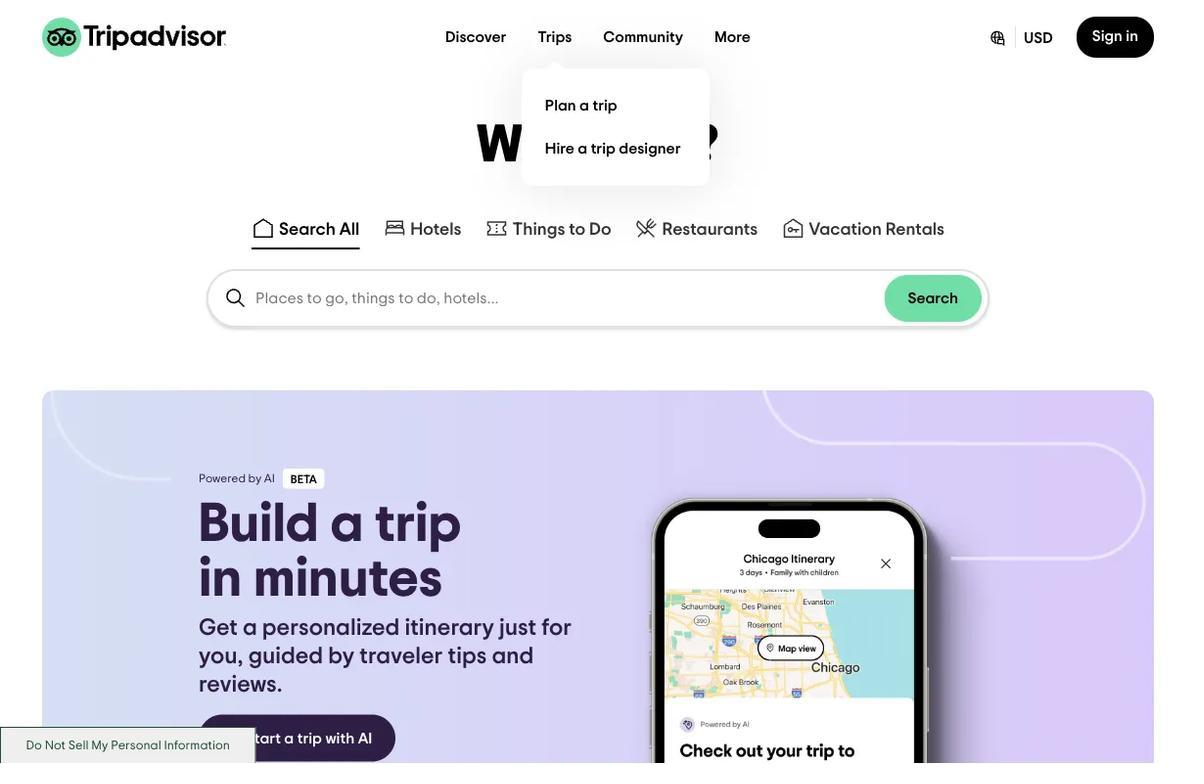 Task type: describe. For each thing, give the bounding box(es) containing it.
more
[[715, 29, 751, 45]]

designer
[[619, 141, 681, 157]]

usd
[[1024, 30, 1053, 46]]

search for search
[[908, 291, 958, 306]]

community
[[603, 29, 683, 45]]

community button
[[588, 18, 699, 57]]

trips button
[[522, 18, 588, 57]]

start
[[246, 731, 281, 747]]

plan
[[545, 98, 576, 114]]

build a trip in minutes
[[199, 497, 461, 607]]

things to do link
[[485, 216, 611, 240]]

search all
[[279, 220, 360, 238]]

do not sell my personal information
[[26, 740, 230, 752]]

restaurants
[[662, 220, 758, 238]]

sell
[[68, 740, 89, 752]]

get
[[199, 617, 238, 640]]

search button
[[885, 275, 982, 322]]

a for hire
[[578, 141, 588, 157]]

my
[[91, 740, 108, 752]]

itinerary
[[405, 617, 494, 640]]

tab list containing search all
[[0, 209, 1196, 254]]

traveler
[[360, 645, 443, 669]]

trip for build a trip in minutes
[[375, 497, 461, 552]]

powered by ai
[[199, 473, 275, 485]]

ai inside start a trip with ai button
[[358, 731, 372, 747]]

build
[[199, 497, 319, 552]]

0 horizontal spatial ai
[[264, 473, 275, 485]]

and
[[492, 645, 534, 669]]

trip for hire a trip designer
[[591, 141, 616, 157]]

with
[[325, 731, 355, 747]]

0 horizontal spatial by
[[248, 473, 262, 485]]

where to?
[[476, 119, 720, 172]]

for
[[542, 617, 572, 640]]

in inside sign in link
[[1126, 28, 1139, 44]]

hotels button
[[379, 212, 466, 250]]

all
[[339, 220, 360, 238]]

discover button
[[430, 18, 522, 57]]

search for search all
[[279, 220, 336, 238]]

powered
[[199, 473, 246, 485]]

things
[[513, 220, 565, 238]]

vacation
[[809, 220, 882, 238]]

menu containing plan a trip
[[522, 69, 710, 186]]

personal
[[111, 740, 161, 752]]

not
[[45, 740, 66, 752]]

a for plan
[[580, 98, 589, 114]]

restaurants link
[[635, 216, 758, 240]]



Task type: vqa. For each thing, say whether or not it's contained in the screenshot.
Tips
yes



Task type: locate. For each thing, give the bounding box(es) containing it.
hotels
[[410, 220, 462, 238]]

sign in link
[[1077, 17, 1154, 58]]

you,
[[199, 645, 243, 669]]

to?
[[645, 119, 720, 172]]

0 vertical spatial in
[[1126, 28, 1139, 44]]

trip
[[593, 98, 617, 114], [591, 141, 616, 157], [375, 497, 461, 552], [297, 731, 322, 747]]

menu
[[522, 69, 710, 186]]

trip for plan a trip
[[593, 98, 617, 114]]

0 vertical spatial by
[[248, 473, 262, 485]]

a right plan
[[580, 98, 589, 114]]

by
[[248, 473, 262, 485], [328, 645, 355, 669]]

1 vertical spatial do
[[26, 740, 42, 752]]

by right 'powered'
[[248, 473, 262, 485]]

a right build
[[330, 497, 363, 552]]

things to do
[[513, 220, 611, 238]]

tips
[[448, 645, 487, 669]]

a for build
[[330, 497, 363, 552]]

a
[[580, 98, 589, 114], [578, 141, 588, 157], [330, 497, 363, 552], [243, 617, 257, 640], [284, 731, 294, 747]]

in right the 'sign'
[[1126, 28, 1139, 44]]

a inside get a personalized itinerary just for you, guided by traveler tips and reviews.
[[243, 617, 257, 640]]

ai
[[264, 473, 275, 485], [358, 731, 372, 747]]

sign in
[[1092, 28, 1139, 44]]

0 vertical spatial do
[[589, 220, 611, 238]]

ai left beta
[[264, 473, 275, 485]]

1 horizontal spatial ai
[[358, 731, 372, 747]]

1 vertical spatial search
[[908, 291, 958, 306]]

1 vertical spatial in
[[199, 552, 242, 607]]

a for start
[[284, 731, 294, 747]]

Search search field
[[209, 271, 988, 326], [256, 290, 885, 307]]

1 horizontal spatial do
[[589, 220, 611, 238]]

guided
[[248, 645, 323, 669]]

more button
[[699, 18, 767, 57]]

reviews.
[[199, 674, 282, 697]]

ai right with
[[358, 731, 372, 747]]

1 vertical spatial ai
[[358, 731, 372, 747]]

get a personalized itinerary just for you, guided by traveler tips and reviews.
[[199, 617, 572, 697]]

search all button
[[248, 212, 364, 250]]

0 vertical spatial ai
[[264, 473, 275, 485]]

just
[[499, 617, 537, 640]]

by down personalized
[[328, 645, 355, 669]]

in up get in the bottom left of the page
[[199, 552, 242, 607]]

trip inside button
[[297, 731, 322, 747]]

things to do button
[[481, 212, 615, 250]]

a right get in the bottom left of the page
[[243, 617, 257, 640]]

by inside get a personalized itinerary just for you, guided by traveler tips and reviews.
[[328, 645, 355, 669]]

discover
[[446, 29, 507, 45]]

plan a trip link
[[537, 84, 694, 127]]

a right hire
[[578, 141, 588, 157]]

trip for start a trip with ai
[[297, 731, 322, 747]]

hotels link
[[383, 216, 462, 240]]

tripadvisor image
[[42, 18, 226, 57]]

hire a trip designer
[[545, 141, 681, 157]]

1 horizontal spatial search
[[908, 291, 958, 306]]

personalized
[[262, 617, 400, 640]]

1 vertical spatial by
[[328, 645, 355, 669]]

vacation rentals button
[[778, 212, 949, 250]]

tab list
[[0, 209, 1196, 254]]

hire
[[545, 141, 575, 157]]

0 horizontal spatial do
[[26, 740, 42, 752]]

restaurants button
[[631, 212, 762, 250]]

do not sell my personal information button
[[0, 728, 256, 765]]

trip inside build a trip in minutes
[[375, 497, 461, 552]]

beta
[[291, 474, 317, 486]]

search down rentals
[[908, 291, 958, 306]]

start a trip with ai button
[[199, 715, 396, 762]]

vacation rentals link
[[782, 216, 945, 240]]

information
[[164, 740, 230, 752]]

in
[[1126, 28, 1139, 44], [199, 552, 242, 607]]

to
[[569, 220, 586, 238]]

where
[[476, 119, 634, 172]]

a inside build a trip in minutes
[[330, 497, 363, 552]]

1 horizontal spatial by
[[328, 645, 355, 669]]

search search field containing search
[[209, 271, 988, 326]]

0 vertical spatial search
[[279, 220, 336, 238]]

search left all
[[279, 220, 336, 238]]

plan a trip
[[545, 98, 617, 114]]

rentals
[[886, 220, 945, 238]]

in inside build a trip in minutes
[[199, 552, 242, 607]]

a for get
[[243, 617, 257, 640]]

a right start
[[284, 731, 294, 747]]

do
[[589, 220, 611, 238], [26, 740, 42, 752]]

1 horizontal spatial in
[[1126, 28, 1139, 44]]

hire a trip designer link
[[537, 127, 694, 170]]

start a trip with ai
[[246, 731, 372, 747]]

trips
[[538, 29, 572, 45]]

search
[[279, 220, 336, 238], [908, 291, 958, 306]]

do right the to
[[589, 220, 611, 238]]

search image
[[224, 287, 248, 310]]

do left not
[[26, 740, 42, 752]]

vacation rentals
[[809, 220, 945, 238]]

0 horizontal spatial search
[[279, 220, 336, 238]]

a inside button
[[284, 731, 294, 747]]

usd button
[[972, 17, 1069, 58]]

sign
[[1092, 28, 1123, 44]]

minutes
[[253, 552, 443, 607]]

0 horizontal spatial in
[[199, 552, 242, 607]]



